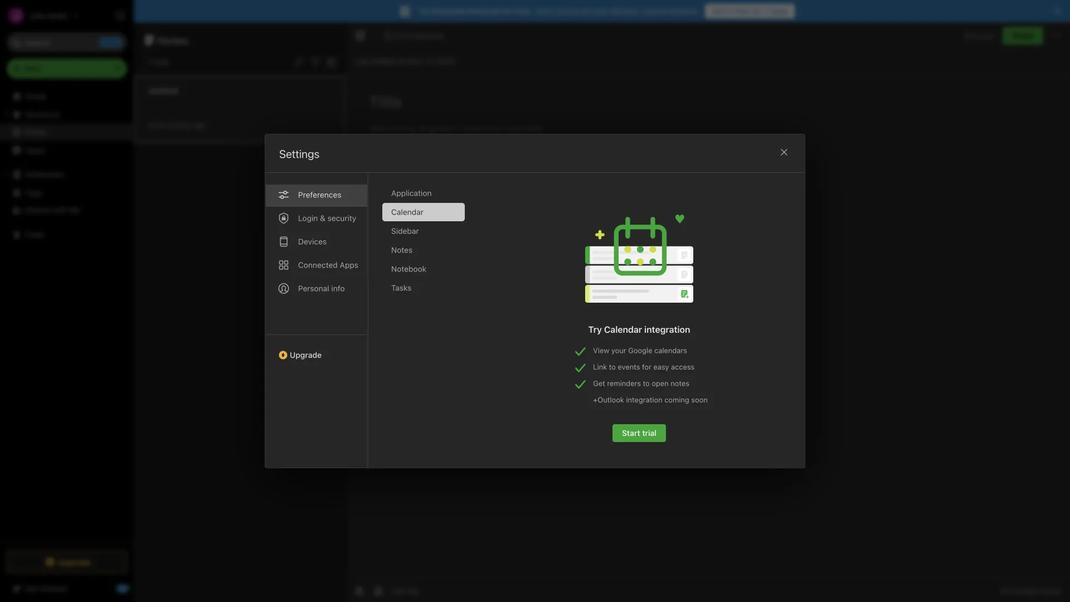 Task type: describe. For each thing, give the bounding box(es) containing it.
with
[[52, 205, 67, 215]]

ago
[[194, 121, 206, 129]]

get it free for 7 days button
[[705, 4, 795, 18]]

a few minutes ago
[[148, 121, 206, 129]]

share button
[[1003, 27, 1044, 45]]

get for get reminders to open notes
[[593, 379, 605, 387]]

minutes
[[167, 121, 192, 129]]

only
[[964, 31, 980, 40]]

notebook inside button
[[411, 31, 444, 40]]

1 vertical spatial integration
[[626, 396, 663, 404]]

tab list containing application
[[382, 184, 474, 468]]

access
[[671, 363, 695, 371]]

1 horizontal spatial calendar
[[604, 324, 642, 335]]

get for get it free for 7 days
[[712, 6, 725, 16]]

untitled
[[148, 86, 178, 95]]

home
[[25, 92, 46, 101]]

events
[[618, 363, 640, 371]]

for for easy
[[642, 363, 652, 371]]

a
[[148, 121, 152, 129]]

2023
[[436, 57, 455, 66]]

info
[[331, 284, 345, 293]]

try for try calendar integration
[[588, 324, 602, 335]]

0 horizontal spatial to
[[609, 363, 616, 371]]

notebooks link
[[0, 166, 133, 183]]

notes inside tab
[[391, 245, 413, 255]]

last
[[355, 57, 370, 66]]

settings image
[[114, 9, 127, 22]]

changes
[[1011, 587, 1040, 595]]

tasks button
[[0, 141, 133, 159]]

first
[[394, 31, 409, 40]]

open
[[652, 379, 669, 387]]

personal info
[[298, 284, 345, 293]]

coming
[[665, 396, 690, 404]]

tree containing home
[[0, 88, 134, 541]]

free:
[[514, 6, 533, 16]]

trash link
[[0, 226, 133, 244]]

soon
[[692, 396, 708, 404]]

1 vertical spatial notes
[[25, 127, 46, 137]]

notes link
[[0, 123, 133, 141]]

shared with me link
[[0, 201, 133, 219]]

tasks inside 'button'
[[25, 145, 45, 155]]

expand notebooks image
[[3, 170, 12, 179]]

1 horizontal spatial your
[[612, 346, 626, 355]]

1 vertical spatial to
[[643, 379, 650, 387]]

7
[[764, 6, 769, 16]]

preferences
[[298, 190, 342, 199]]

few
[[154, 121, 165, 129]]

only you
[[964, 31, 994, 40]]

notes
[[671, 379, 690, 387]]

tasks tab
[[382, 279, 465, 297]]

notebooks
[[25, 170, 64, 179]]

you
[[982, 31, 994, 40]]

new
[[25, 64, 41, 73]]

it
[[727, 6, 732, 16]]

settings tooltip
[[124, 4, 178, 26]]

shortcuts
[[25, 110, 60, 119]]

+outlook
[[593, 396, 624, 404]]

upgrade for upgrade popup button inside tab list
[[290, 350, 322, 360]]

shared
[[25, 205, 50, 215]]

get it free for 7 days
[[712, 6, 788, 16]]

calendar inside tab
[[391, 207, 424, 217]]

settings inside tooltip
[[140, 11, 169, 20]]

home link
[[0, 88, 134, 105]]

&
[[320, 214, 326, 223]]

start
[[622, 428, 640, 438]]

upgrade for the bottom upgrade popup button
[[58, 557, 91, 567]]

first notebook
[[394, 31, 444, 40]]

application
[[391, 188, 432, 198]]

on
[[397, 57, 406, 66]]

share
[[1012, 31, 1034, 40]]

shared with me
[[25, 205, 80, 215]]

across
[[556, 6, 580, 16]]

cancel
[[642, 6, 667, 16]]

tasks inside tab
[[391, 283, 412, 292]]

sync
[[536, 6, 554, 16]]

start trial button
[[613, 424, 666, 442]]

1 horizontal spatial personal
[[467, 6, 499, 16]]

connected apps
[[298, 260, 358, 270]]

1 vertical spatial settings
[[279, 147, 320, 160]]

link
[[593, 363, 607, 371]]



Task type: locate. For each thing, give the bounding box(es) containing it.
Search text field
[[14, 32, 119, 52]]

0 vertical spatial get
[[712, 6, 725, 16]]

tree
[[0, 88, 134, 541]]

settings
[[140, 11, 169, 20], [279, 147, 320, 160]]

tab list
[[265, 173, 369, 468], [382, 184, 474, 468]]

0 horizontal spatial get
[[593, 379, 605, 387]]

link to events for easy access
[[593, 363, 695, 371]]

notebook up the 17,
[[411, 31, 444, 40]]

view
[[593, 346, 610, 355]]

17,
[[425, 57, 434, 66]]

nov
[[408, 57, 423, 66]]

0 vertical spatial to
[[609, 363, 616, 371]]

0 vertical spatial notes
[[158, 33, 188, 47]]

devices.
[[610, 6, 640, 16]]

free
[[734, 6, 749, 16]]

settings up preferences
[[279, 147, 320, 160]]

close image
[[778, 146, 791, 159]]

all
[[582, 6, 590, 16]]

note window element
[[346, 22, 1070, 602]]

your right view
[[612, 346, 626, 355]]

for left easy
[[642, 363, 652, 371]]

for
[[501, 6, 512, 16], [751, 6, 762, 16], [642, 363, 652, 371]]

for left free: at the top of the page
[[501, 6, 512, 16]]

tasks up notebooks
[[25, 145, 45, 155]]

try
[[419, 6, 431, 16], [588, 324, 602, 335]]

0 vertical spatial upgrade button
[[265, 335, 368, 364]]

0 vertical spatial calendar
[[391, 207, 424, 217]]

1 horizontal spatial get
[[712, 6, 725, 16]]

1 vertical spatial upgrade button
[[7, 551, 127, 573]]

tags
[[25, 188, 42, 197]]

1 vertical spatial upgrade
[[58, 557, 91, 567]]

upgrade button inside tab list
[[265, 335, 368, 364]]

0 horizontal spatial upgrade
[[58, 557, 91, 567]]

notes down shortcuts
[[25, 127, 46, 137]]

all changes saved
[[1001, 587, 1062, 595]]

all
[[1001, 587, 1009, 595]]

notes
[[158, 33, 188, 47], [25, 127, 46, 137], [391, 245, 413, 255]]

1 horizontal spatial upgrade
[[290, 350, 322, 360]]

calendar up 'view your google calendars'
[[604, 324, 642, 335]]

1 vertical spatial tasks
[[391, 283, 412, 292]]

add a reminder image
[[353, 584, 366, 598]]

trash
[[25, 230, 44, 239]]

your
[[592, 6, 608, 16], [612, 346, 626, 355]]

devices
[[298, 237, 327, 246]]

notebook inside tab
[[391, 264, 427, 273]]

0 vertical spatial settings
[[140, 11, 169, 20]]

1 horizontal spatial for
[[642, 363, 652, 371]]

calendar tab
[[382, 203, 465, 221]]

2 vertical spatial notes
[[391, 245, 413, 255]]

notes tab
[[382, 241, 465, 259]]

0 horizontal spatial tab list
[[265, 173, 369, 468]]

1 vertical spatial calendar
[[604, 324, 642, 335]]

get reminders to open notes
[[593, 379, 690, 387]]

connected
[[298, 260, 338, 270]]

sidebar
[[391, 226, 419, 236]]

get
[[712, 6, 725, 16], [593, 379, 605, 387]]

shortcuts button
[[0, 105, 133, 123]]

1 horizontal spatial tasks
[[391, 283, 412, 292]]

1
[[147, 57, 151, 66]]

add tag image
[[372, 584, 385, 598]]

last edited on nov 17, 2023
[[355, 57, 455, 66]]

1 horizontal spatial settings
[[279, 147, 320, 160]]

login
[[298, 214, 318, 223]]

tags button
[[0, 183, 133, 201]]

Note Editor text field
[[346, 76, 1070, 579]]

1 vertical spatial your
[[612, 346, 626, 355]]

notebook down notes tab
[[391, 264, 427, 273]]

1 vertical spatial get
[[593, 379, 605, 387]]

0 horizontal spatial settings
[[140, 11, 169, 20]]

for for 7
[[751, 6, 762, 16]]

for inside button
[[751, 6, 762, 16]]

calendars
[[655, 346, 687, 355]]

for left 7
[[751, 6, 762, 16]]

upgrade button
[[265, 335, 368, 364], [7, 551, 127, 573]]

0 vertical spatial try
[[419, 6, 431, 16]]

get inside button
[[712, 6, 725, 16]]

apps
[[340, 260, 358, 270]]

0 horizontal spatial calendar
[[391, 207, 424, 217]]

to right link on the right bottom of the page
[[609, 363, 616, 371]]

1 horizontal spatial upgrade button
[[265, 335, 368, 364]]

2 horizontal spatial notes
[[391, 245, 413, 255]]

for for free:
[[501, 6, 512, 16]]

google
[[628, 346, 653, 355]]

personal down connected
[[298, 284, 329, 293]]

try up view
[[588, 324, 602, 335]]

0 horizontal spatial tasks
[[25, 145, 45, 155]]

days
[[771, 6, 788, 16]]

0 vertical spatial integration
[[645, 324, 690, 335]]

expand note image
[[354, 29, 367, 42]]

1 note
[[147, 57, 169, 66]]

0 horizontal spatial notes
[[25, 127, 46, 137]]

calendar
[[391, 207, 424, 217], [604, 324, 642, 335]]

1 horizontal spatial to
[[643, 379, 650, 387]]

security
[[328, 214, 356, 223]]

0 horizontal spatial upgrade button
[[7, 551, 127, 573]]

0 horizontal spatial personal
[[298, 284, 329, 293]]

personal inside tab list
[[298, 284, 329, 293]]

personal
[[467, 6, 499, 16], [298, 284, 329, 293]]

easy
[[654, 363, 669, 371]]

personal right evernote
[[467, 6, 499, 16]]

1 horizontal spatial try
[[588, 324, 602, 335]]

tasks
[[25, 145, 45, 155], [391, 283, 412, 292]]

notebook
[[411, 31, 444, 40], [391, 264, 427, 273]]

get down link on the right bottom of the page
[[593, 379, 605, 387]]

0 horizontal spatial for
[[501, 6, 512, 16]]

login & security
[[298, 214, 356, 223]]

first notebook button
[[380, 28, 448, 43]]

edited
[[373, 57, 395, 66]]

try left evernote
[[419, 6, 431, 16]]

tasks down notebook tab
[[391, 283, 412, 292]]

anytime.
[[669, 6, 700, 16]]

1 horizontal spatial notes
[[158, 33, 188, 47]]

None search field
[[14, 32, 119, 52]]

notes up note
[[158, 33, 188, 47]]

0 vertical spatial personal
[[467, 6, 499, 16]]

0 vertical spatial tasks
[[25, 145, 45, 155]]

settings right settings 'image'
[[140, 11, 169, 20]]

integration up calendars
[[645, 324, 690, 335]]

1 vertical spatial notebook
[[391, 264, 427, 273]]

get left it
[[712, 6, 725, 16]]

0 horizontal spatial try
[[419, 6, 431, 16]]

0 vertical spatial upgrade
[[290, 350, 322, 360]]

2 horizontal spatial for
[[751, 6, 762, 16]]

to left open
[[643, 379, 650, 387]]

new button
[[7, 59, 127, 79]]

0 vertical spatial your
[[592, 6, 608, 16]]

evernote
[[433, 6, 465, 16]]

me
[[69, 205, 80, 215]]

sidebar tab
[[382, 222, 465, 240]]

try evernote personal for free: sync across all your devices. cancel anytime.
[[419, 6, 700, 16]]

try for try evernote personal for free: sync across all your devices. cancel anytime.
[[419, 6, 431, 16]]

0 horizontal spatial your
[[592, 6, 608, 16]]

+outlook integration coming soon
[[593, 396, 708, 404]]

integration down "get reminders to open notes"
[[626, 396, 663, 404]]

reminders
[[607, 379, 641, 387]]

notes down sidebar
[[391, 245, 413, 255]]

application tab
[[382, 184, 465, 202]]

0 vertical spatial notebook
[[411, 31, 444, 40]]

calendar up sidebar
[[391, 207, 424, 217]]

notebook tab
[[382, 260, 465, 278]]

trial
[[642, 428, 657, 438]]

1 vertical spatial try
[[588, 324, 602, 335]]

1 horizontal spatial tab list
[[382, 184, 474, 468]]

try calendar integration
[[588, 324, 690, 335]]

note
[[153, 57, 169, 66]]

1 vertical spatial personal
[[298, 284, 329, 293]]

upgrade
[[290, 350, 322, 360], [58, 557, 91, 567]]

saved
[[1042, 587, 1062, 595]]

your right all
[[592, 6, 608, 16]]

tab list containing preferences
[[265, 173, 369, 468]]

view your google calendars
[[593, 346, 687, 355]]

upgrade inside tab list
[[290, 350, 322, 360]]

start trial
[[622, 428, 657, 438]]



Task type: vqa. For each thing, say whether or not it's contained in the screenshot.
Share button
yes



